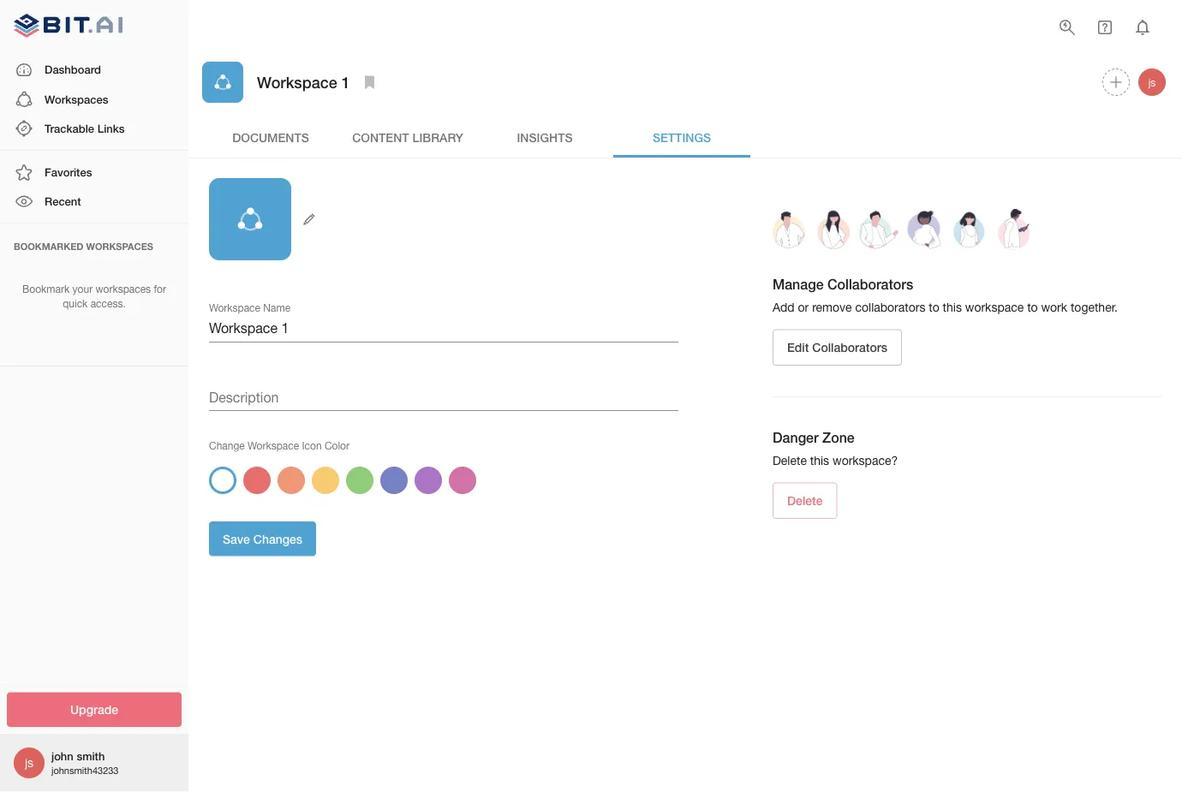 Task type: locate. For each thing, give the bounding box(es) containing it.
workspace
[[257, 73, 337, 91], [209, 302, 260, 314], [248, 439, 299, 451]]

trackable links
[[45, 122, 125, 135]]

1 vertical spatial delete
[[787, 494, 823, 508]]

to right collaborators
[[929, 300, 939, 314]]

0 vertical spatial delete
[[773, 454, 807, 468]]

1 horizontal spatial to
[[1027, 300, 1038, 314]]

2 vertical spatial workspace
[[248, 439, 299, 451]]

delete
[[773, 454, 807, 468], [787, 494, 823, 508]]

collaborators
[[827, 276, 913, 293], [812, 341, 887, 355]]

color
[[325, 439, 349, 451]]

insights
[[517, 130, 573, 144]]

recent button
[[0, 187, 188, 216]]

0 horizontal spatial js
[[25, 756, 33, 770]]

0 vertical spatial workspace
[[257, 73, 337, 91]]

1 horizontal spatial this
[[943, 300, 962, 314]]

workspaces
[[86, 241, 153, 252]]

edit collaborators
[[787, 341, 887, 355]]

js
[[1148, 76, 1156, 88], [25, 756, 33, 770]]

1 to from the left
[[929, 300, 939, 314]]

manage
[[773, 276, 824, 293]]

edit collaborators button
[[773, 329, 902, 366]]

1 horizontal spatial js
[[1148, 76, 1156, 88]]

bookmark image
[[360, 72, 380, 93]]

johnsmith43233
[[51, 765, 119, 776]]

smith
[[77, 750, 105, 763]]

edit
[[787, 341, 809, 355]]

1 vertical spatial workspace
[[209, 302, 260, 314]]

settings link
[[613, 116, 750, 158]]

0 horizontal spatial this
[[810, 454, 829, 468]]

0 vertical spatial collaborators
[[827, 276, 913, 293]]

collaborators inside button
[[812, 341, 887, 355]]

bookmarked workspaces
[[14, 241, 153, 252]]

this
[[943, 300, 962, 314], [810, 454, 829, 468]]

to
[[929, 300, 939, 314], [1027, 300, 1038, 314]]

1 vertical spatial collaborators
[[812, 341, 887, 355]]

danger
[[773, 430, 819, 446]]

zone
[[822, 430, 855, 446]]

delete down danger
[[773, 454, 807, 468]]

delete down danger zone delete this workspace? in the bottom of the page
[[787, 494, 823, 508]]

bookmark your workspaces for quick access.
[[22, 283, 166, 310]]

documents link
[[202, 116, 339, 158]]

workspace left 1
[[257, 73, 337, 91]]

this down zone
[[810, 454, 829, 468]]

collaborators for manage
[[827, 276, 913, 293]]

workspace left name
[[209, 302, 260, 314]]

to left work
[[1027, 300, 1038, 314]]

collaborators inside manage collaborators add or remove collaborators to this workspace to work together.
[[827, 276, 913, 293]]

workspace left icon
[[248, 439, 299, 451]]

workspace
[[965, 300, 1024, 314]]

js inside button
[[1148, 76, 1156, 88]]

Workspace Name text field
[[209, 315, 678, 343]]

0 vertical spatial this
[[943, 300, 962, 314]]

icon
[[302, 439, 322, 451]]

save changes
[[223, 532, 302, 546]]

2 to from the left
[[1027, 300, 1038, 314]]

save changes button
[[209, 521, 316, 556]]

john smith johnsmith43233
[[51, 750, 119, 776]]

1 vertical spatial this
[[810, 454, 829, 468]]

dashboard button
[[0, 55, 188, 85]]

collaborators down remove
[[812, 341, 887, 355]]

tab list containing documents
[[202, 116, 1168, 158]]

workspaces
[[45, 92, 108, 106]]

upgrade button
[[7, 693, 182, 727]]

workspace name
[[209, 302, 290, 314]]

collaborators up collaborators
[[827, 276, 913, 293]]

links
[[97, 122, 125, 135]]

your
[[72, 283, 93, 295]]

remove
[[812, 300, 852, 314]]

workspaces button
[[0, 85, 188, 114]]

favorites button
[[0, 158, 188, 187]]

0 horizontal spatial to
[[929, 300, 939, 314]]

workspace for workspace name
[[209, 302, 260, 314]]

0 vertical spatial js
[[1148, 76, 1156, 88]]

upgrade
[[70, 703, 118, 717]]

danger zone delete this workspace?
[[773, 430, 898, 468]]

delete inside button
[[787, 494, 823, 508]]

collaborators
[[855, 300, 925, 314]]

tab list
[[202, 116, 1168, 158]]

this left workspace
[[943, 300, 962, 314]]

together.
[[1071, 300, 1118, 314]]



Task type: describe. For each thing, give the bounding box(es) containing it.
add
[[773, 300, 795, 314]]

favorites
[[45, 165, 92, 179]]

manage collaborators add or remove collaborators to this workspace to work together.
[[773, 276, 1118, 314]]

bookmarked
[[14, 241, 84, 252]]

content library
[[352, 130, 463, 144]]

Workspace Description text field
[[209, 384, 678, 411]]

settings
[[653, 130, 711, 144]]

access.
[[91, 298, 126, 310]]

or
[[798, 300, 809, 314]]

workspaces
[[95, 283, 151, 295]]

changes
[[253, 532, 302, 546]]

quick
[[63, 298, 88, 310]]

bookmark
[[22, 283, 70, 295]]

1
[[342, 73, 350, 91]]

delete inside danger zone delete this workspace?
[[773, 454, 807, 468]]

dashboard
[[45, 63, 101, 76]]

this inside manage collaborators add or remove collaborators to this workspace to work together.
[[943, 300, 962, 314]]

work
[[1041, 300, 1067, 314]]

collaborators for edit
[[812, 341, 887, 355]]

workspace for workspace 1
[[257, 73, 337, 91]]

change workspace icon color
[[209, 439, 349, 451]]

library
[[412, 130, 463, 144]]

delete button
[[773, 483, 837, 519]]

this inside danger zone delete this workspace?
[[810, 454, 829, 468]]

change
[[209, 439, 245, 451]]

save
[[223, 532, 250, 546]]

js button
[[1136, 66, 1168, 99]]

workspace?
[[833, 454, 898, 468]]

trackable
[[45, 122, 94, 135]]

recent
[[45, 195, 81, 208]]

for
[[154, 283, 166, 295]]

name
[[263, 302, 290, 314]]

documents
[[232, 130, 309, 144]]

john
[[51, 750, 73, 763]]

insights link
[[476, 116, 613, 158]]

1 vertical spatial js
[[25, 756, 33, 770]]

content
[[352, 130, 409, 144]]

content library link
[[339, 116, 476, 158]]

trackable links button
[[0, 114, 188, 143]]

workspace 1
[[257, 73, 350, 91]]



Task type: vqa. For each thing, say whether or not it's contained in the screenshot.
the left Members
no



